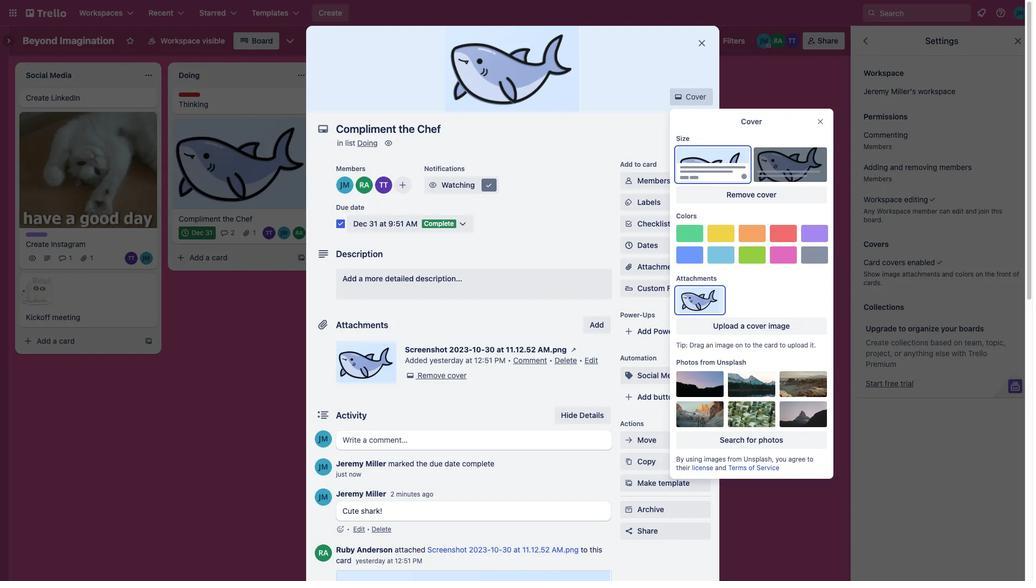 Task type: vqa. For each thing, say whether or not it's contained in the screenshot.
Google
no



Task type: describe. For each thing, give the bounding box(es) containing it.
1 vertical spatial 11.12.52
[[523, 545, 550, 555]]

jeremy for jeremy miller marked the due date complete just now
[[336, 459, 364, 468]]

1 horizontal spatial power-
[[621, 311, 643, 319]]

members down in list doing
[[336, 165, 366, 173]]

images
[[705, 456, 726, 464]]

screenshot 2023-10-30 at 11.12.52 am.png link
[[428, 545, 579, 555]]

0 notifications image
[[976, 6, 989, 19]]

0 horizontal spatial 12:51
[[395, 557, 411, 565]]

card up members "link"
[[643, 160, 657, 169]]

thoughts thinking
[[179, 93, 209, 109]]

cover link
[[670, 88, 713, 106]]

workspace
[[919, 87, 956, 96]]

make
[[638, 479, 657, 488]]

photos from unsplash
[[677, 359, 747, 367]]

kickoff
[[26, 313, 50, 322]]

photos
[[759, 436, 784, 445]]

0 vertical spatial share
[[818, 36, 839, 45]]

members link
[[621, 172, 711, 190]]

0 vertical spatial cover
[[684, 92, 707, 101]]

0 horizontal spatial remove cover
[[418, 371, 467, 380]]

primary element
[[0, 0, 1034, 26]]

workspace for workspace visible
[[161, 36, 200, 45]]

1 vertical spatial delete link
[[372, 525, 392, 534]]

•
[[367, 525, 370, 534]]

2 horizontal spatial 1
[[253, 229, 256, 237]]

members inside the adding and removing members members
[[864, 175, 893, 183]]

1 horizontal spatial 1
[[90, 254, 93, 262]]

doing link
[[358, 138, 378, 148]]

workspace visible
[[161, 36, 225, 45]]

card left upload on the right bottom of the page
[[765, 341, 778, 349]]

workspace for workspace
[[864, 68, 905, 78]]

0 vertical spatial screenshot
[[405, 345, 448, 354]]

anderson
[[357, 545, 393, 555]]

sm image for archive link
[[624, 504, 635, 515]]

image for upload a cover image
[[769, 321, 790, 331]]

kickoff meeting link
[[26, 313, 151, 323]]

archive
[[638, 505, 665, 514]]

by using images from unsplash, you agree to their
[[677, 456, 814, 472]]

added
[[405, 356, 428, 365]]

0 vertical spatial 10-
[[473, 345, 485, 354]]

sm image for cover link at the right top of page
[[673, 92, 684, 102]]

list inside add another list button
[[539, 69, 550, 79]]

hide details
[[561, 411, 604, 420]]

compliment
[[179, 214, 221, 223]]

dec for dec 31
[[192, 229, 204, 237]]

members inside commenting members
[[864, 143, 893, 151]]

on inside show image attachments and colors on the front of cards.
[[976, 270, 984, 278]]

create for create
[[319, 8, 343, 17]]

2 vertical spatial terry turtle (terryturtle) image
[[125, 252, 138, 265]]

social
[[638, 371, 659, 380]]

2 vertical spatial power-
[[654, 327, 679, 336]]

minutes
[[396, 491, 421, 499]]

topic,
[[987, 338, 1006, 347]]

for
[[747, 436, 757, 445]]

sm image for make template
[[624, 478, 635, 489]]

in list doing
[[337, 138, 378, 148]]

custom
[[638, 284, 665, 293]]

jeremy miller's workspace link
[[858, 82, 1027, 101]]

with
[[952, 349, 967, 358]]

the down upload a cover image button
[[753, 341, 763, 349]]

social media
[[638, 371, 683, 380]]

license
[[692, 464, 714, 472]]

show image attachments and colors on the front of cards.
[[864, 270, 1020, 287]]

automation inside button
[[658, 36, 699, 45]]

open information menu image
[[996, 8, 1007, 18]]

detailed
[[385, 274, 414, 283]]

commenting
[[864, 130, 909, 139]]

start free trial
[[866, 379, 914, 388]]

the inside jeremy miller marked the due date complete just now
[[417, 459, 428, 468]]

1 horizontal spatial ruby anderson (rubyanderson7) image
[[771, 33, 786, 48]]

ups inside button
[[620, 36, 634, 45]]

organize
[[909, 324, 940, 333]]

1 vertical spatial 30
[[503, 545, 512, 555]]

add another list
[[493, 69, 550, 79]]

filters button
[[707, 32, 749, 50]]

checklist link
[[621, 215, 711, 233]]

instagram
[[51, 240, 86, 249]]

editing
[[905, 195, 929, 204]]

yesterday at 12:51 pm
[[356, 557, 423, 565]]

0 horizontal spatial attachments
[[336, 320, 389, 330]]

color: bold red, title: "thoughts" element
[[179, 93, 208, 101]]

this inside any workspace member can edit and join this board.
[[992, 207, 1003, 215]]

card down dec 31
[[212, 253, 228, 262]]

create from template… image for the bottommost add a card button
[[144, 337, 153, 346]]

1 vertical spatial am.png
[[552, 545, 579, 555]]

and inside any workspace member can edit and join this board.
[[966, 207, 977, 215]]

1 vertical spatial ruby anderson (rubyanderson7) image
[[315, 545, 332, 562]]

1 vertical spatial automation
[[621, 354, 657, 362]]

1 horizontal spatial add a card button
[[172, 249, 293, 266]]

0 vertical spatial edit link
[[585, 356, 598, 365]]

compliment the chef link
[[179, 214, 304, 224]]

dec 31
[[192, 229, 213, 237]]

custom fields button
[[621, 283, 711, 294]]

workspace for workspace editing
[[864, 195, 903, 204]]

just now link
[[336, 471, 362, 479]]

mark due date as complete image
[[336, 220, 345, 228]]

0 vertical spatial 12:51
[[475, 356, 493, 365]]

1 vertical spatial yesterday
[[356, 557, 386, 565]]

front
[[997, 270, 1012, 278]]

drag
[[690, 341, 705, 349]]

1 vertical spatial 2023-
[[469, 545, 491, 555]]

2 horizontal spatial ups
[[679, 327, 693, 336]]

0 horizontal spatial jeremy miller (jeremymiller198) image
[[140, 252, 153, 265]]

visible
[[202, 36, 225, 45]]

card inside to this card
[[336, 556, 352, 565]]

sm image for move link
[[624, 435, 635, 446]]

settings
[[926, 36, 959, 46]]

upload a cover image
[[714, 321, 790, 331]]

0 vertical spatial cover
[[757, 190, 777, 199]]

miller for marked
[[366, 459, 387, 468]]

31 for dec 31 at 9:51 am
[[369, 219, 378, 228]]

and inside show image attachments and colors on the front of cards.
[[943, 270, 954, 278]]

0 vertical spatial am.png
[[538, 345, 567, 354]]

upgrade
[[866, 324, 897, 333]]

based
[[931, 338, 952, 347]]

0 horizontal spatial remove
[[418, 371, 446, 380]]

their
[[677, 464, 691, 472]]

1 vertical spatial screenshot
[[428, 545, 467, 555]]

else
[[936, 349, 950, 358]]

comment
[[514, 356, 547, 365]]

marked
[[389, 459, 414, 468]]

1 vertical spatial delete
[[372, 525, 392, 534]]

imagination
[[60, 35, 114, 46]]

1 horizontal spatial yesterday
[[430, 356, 464, 365]]

date inside jeremy miller marked the due date complete just now
[[445, 459, 460, 468]]

edit • delete
[[353, 525, 392, 534]]

remove cover link
[[405, 370, 467, 381]]

doing
[[358, 138, 378, 148]]

remove cover button
[[677, 186, 827, 204]]

covers
[[864, 240, 889, 249]]

description
[[336, 249, 383, 259]]

0 vertical spatial delete
[[555, 356, 577, 365]]

0 horizontal spatial date
[[351, 204, 365, 212]]

1 horizontal spatial jeremy miller (jeremymiller198) image
[[757, 33, 772, 48]]

1 vertical spatial ruby anderson (rubyanderson7) image
[[356, 177, 373, 194]]

complete
[[424, 220, 454, 228]]

0 horizontal spatial 1
[[69, 254, 72, 262]]

a right "upload"
[[741, 321, 745, 331]]

a down the kickoff meeting
[[53, 337, 57, 346]]

create button
[[312, 4, 349, 22]]

1 vertical spatial cover
[[741, 117, 763, 126]]

the left chef
[[223, 214, 234, 223]]

image inside show image attachments and colors on the front of cards.
[[883, 270, 901, 278]]

terry turtle (terryturtle) image
[[375, 177, 392, 194]]

hide details link
[[555, 407, 611, 424]]

custom fields
[[638, 284, 688, 293]]

meeting
[[52, 313, 80, 322]]

create for create linkedin
[[26, 93, 49, 102]]

complete
[[462, 459, 495, 468]]

or
[[895, 349, 902, 358]]

from inside by using images from unsplash, you agree to their
[[728, 456, 742, 464]]

card covers enabled
[[864, 258, 936, 267]]

Write a comment text field
[[336, 431, 612, 450]]

commenting members
[[864, 130, 909, 151]]

remove cover inside button
[[727, 190, 777, 199]]

to this card
[[336, 545, 603, 565]]

1 vertical spatial share
[[638, 527, 658, 536]]

0 vertical spatial ruby anderson (rubyanderson7) image
[[293, 227, 306, 239]]

ago
[[422, 491, 434, 499]]

your
[[942, 324, 958, 333]]

dec 31 at 9:51 am
[[353, 219, 418, 228]]

compliment the chef
[[179, 214, 253, 223]]

a down dec 31
[[206, 253, 210, 262]]

you
[[776, 456, 787, 464]]

just
[[336, 471, 347, 479]]

colors
[[956, 270, 974, 278]]

jeremy for jeremy miller 2 minutes ago
[[336, 489, 364, 499]]

member
[[913, 207, 938, 215]]

the inside show image attachments and colors on the front of cards.
[[986, 270, 995, 278]]

sm image for remove cover
[[405, 370, 416, 381]]

Board name text field
[[17, 32, 120, 50]]

can
[[940, 207, 951, 215]]

1 vertical spatial ups
[[643, 311, 656, 319]]

board.
[[864, 216, 884, 224]]



Task type: locate. For each thing, give the bounding box(es) containing it.
screenshot up added
[[405, 345, 448, 354]]

add button button
[[621, 389, 711, 406]]

jeremy miller marked the due date complete just now
[[336, 459, 495, 479]]

None text field
[[331, 120, 686, 139]]

31 for dec 31
[[205, 229, 213, 237]]

tip:
[[677, 341, 688, 349]]

from down an
[[701, 359, 716, 367]]

sm image left checklist
[[624, 219, 635, 229]]

0 vertical spatial delete link
[[555, 356, 577, 365]]

0 horizontal spatial of
[[749, 464, 755, 472]]

premium
[[866, 360, 897, 369]]

in
[[337, 138, 343, 148]]

board
[[252, 36, 273, 45]]

sm image inside checklist link
[[624, 219, 635, 229]]

workspace inside any workspace member can edit and join this board.
[[877, 207, 911, 215]]

1 horizontal spatial add a card
[[190, 253, 228, 262]]

search
[[720, 436, 745, 445]]

image inside button
[[769, 321, 790, 331]]

jeremy up just now 'link'
[[336, 459, 364, 468]]

delete link right comment link
[[555, 356, 577, 365]]

dates
[[638, 241, 658, 250]]

edit down add button
[[585, 356, 598, 365]]

yesterday up remove cover link
[[430, 356, 464, 365]]

board link
[[234, 32, 280, 50]]

jeremy miller (jeremymiller198) image
[[1014, 6, 1027, 19], [336, 177, 353, 194], [278, 227, 291, 239], [315, 431, 332, 448], [315, 459, 332, 476], [315, 489, 332, 506]]

notifications
[[425, 165, 465, 173]]

license and terms of service
[[692, 464, 780, 472]]

edit for edit • delete
[[353, 525, 365, 534]]

on up "unsplash" at right
[[736, 341, 743, 349]]

and inside the adding and removing members members
[[891, 163, 904, 172]]

image up upload on the right bottom of the page
[[769, 321, 790, 331]]

pm down attached
[[413, 557, 423, 565]]

members up labels
[[638, 176, 671, 185]]

adding
[[864, 163, 889, 172]]

0 horizontal spatial 30
[[485, 345, 495, 354]]

1 vertical spatial from
[[728, 456, 742, 464]]

search for photos
[[720, 436, 784, 445]]

0 vertical spatial ruby anderson (rubyanderson7) image
[[771, 33, 786, 48]]

2 minutes ago link
[[391, 491, 434, 499]]

date right "due"
[[351, 204, 365, 212]]

create linkedin link
[[26, 93, 151, 103]]

members down commenting in the right top of the page
[[864, 143, 893, 151]]

members inside "link"
[[638, 176, 671, 185]]

2 vertical spatial ups
[[679, 327, 693, 336]]

12:51 down screenshot 2023-10-30 at 11.12.52 am.png
[[475, 356, 493, 365]]

0 vertical spatial jeremy miller (jeremymiller198) image
[[757, 33, 772, 48]]

workspace editing
[[864, 195, 929, 204]]

2 horizontal spatial power-
[[654, 327, 679, 336]]

0 vertical spatial list
[[539, 69, 550, 79]]

0 vertical spatial edit
[[585, 356, 598, 365]]

list
[[539, 69, 550, 79], [345, 138, 356, 148]]

1 vertical spatial 12:51
[[395, 557, 411, 565]]

sm image for members
[[624, 176, 635, 186]]

1 horizontal spatial ruby anderson (rubyanderson7) image
[[315, 545, 332, 562]]

sm image for social media button
[[624, 370, 635, 381]]

of right front
[[1014, 270, 1020, 278]]

attachments up fields
[[677, 275, 717, 283]]

power- inside button
[[595, 36, 620, 45]]

comment link
[[514, 356, 547, 365]]

card down meeting
[[59, 337, 75, 346]]

ups left automation button
[[620, 36, 634, 45]]

0 horizontal spatial ups
[[620, 36, 634, 45]]

date right due
[[445, 459, 460, 468]]

service
[[757, 464, 780, 472]]

0 horizontal spatial cover
[[684, 92, 707, 101]]

cute shark!
[[343, 507, 383, 516]]

description…
[[416, 274, 463, 283]]

31 left '9:51'
[[369, 219, 378, 228]]

add a card button down dec 31
[[172, 249, 293, 266]]

1 vertical spatial 10-
[[491, 545, 503, 555]]

0 vertical spatial yesterday
[[430, 356, 464, 365]]

0 horizontal spatial edit
[[353, 525, 365, 534]]

and right adding
[[891, 163, 904, 172]]

colors
[[677, 212, 697, 220]]

watching
[[442, 180, 475, 190]]

edit left •
[[353, 525, 365, 534]]

jeremy up cute
[[336, 489, 364, 499]]

sm image left copy
[[624, 457, 635, 467]]

1 horizontal spatial 30
[[503, 545, 512, 555]]

0 vertical spatial 2023-
[[450, 345, 473, 354]]

create from template… image for the right add a card button
[[297, 253, 306, 262]]

miller up shark! on the left bottom of the page
[[366, 489, 387, 499]]

create linkedin
[[26, 93, 80, 102]]

workspace visible button
[[141, 32, 232, 50]]

1 horizontal spatial of
[[1014, 270, 1020, 278]]

team,
[[965, 338, 985, 347]]

jeremy inside jeremy miller's workspace link
[[864, 87, 890, 96]]

archive link
[[621, 501, 711, 518]]

boards
[[960, 324, 985, 333]]

terry turtle (terryturtle) image
[[785, 33, 800, 48], [263, 227, 276, 239], [125, 252, 138, 265]]

0 horizontal spatial 31
[[205, 229, 213, 237]]

1 horizontal spatial list
[[539, 69, 550, 79]]

dec for dec 31 at 9:51 am
[[353, 219, 367, 228]]

members
[[940, 163, 972, 172]]

edit
[[585, 356, 598, 365], [353, 525, 365, 534]]

delete right •
[[372, 525, 392, 534]]

0 vertical spatial of
[[1014, 270, 1020, 278]]

1 horizontal spatial share button
[[803, 32, 845, 50]]

0 vertical spatial add a card
[[190, 253, 228, 262]]

0 vertical spatial 11.12.52
[[506, 345, 536, 354]]

ups up add power-ups
[[643, 311, 656, 319]]

add members to card image
[[399, 180, 407, 191]]

power-
[[595, 36, 620, 45], [621, 311, 643, 319], [654, 327, 679, 336]]

0 horizontal spatial image
[[716, 341, 734, 349]]

this inside to this card
[[590, 545, 603, 555]]

1 vertical spatial list
[[345, 138, 356, 148]]

cover
[[757, 190, 777, 199], [747, 321, 767, 331], [448, 371, 467, 380]]

add reaction image
[[336, 524, 345, 535]]

0 horizontal spatial on
[[736, 341, 743, 349]]

1 horizontal spatial this
[[992, 207, 1003, 215]]

2 down compliment the chef link
[[231, 229, 235, 237]]

removing
[[906, 163, 938, 172]]

1 horizontal spatial from
[[728, 456, 742, 464]]

1 vertical spatial remove cover
[[418, 371, 467, 380]]

add power-ups link
[[621, 323, 711, 340]]

sm image for labels link
[[624, 197, 635, 208]]

0 vertical spatial date
[[351, 204, 365, 212]]

1 horizontal spatial remove
[[727, 190, 755, 199]]

collections
[[864, 303, 905, 312]]

workspace left visible
[[161, 36, 200, 45]]

start free trial button
[[866, 379, 914, 389]]

2 vertical spatial image
[[716, 341, 734, 349]]

shark!
[[361, 507, 383, 516]]

sm image
[[643, 32, 658, 47], [624, 176, 635, 186], [624, 219, 635, 229], [405, 370, 416, 381], [624, 457, 635, 467], [624, 478, 635, 489]]

1 vertical spatial of
[[749, 464, 755, 472]]

sm image down add to card
[[624, 176, 635, 186]]

2 vertical spatial cover
[[448, 371, 467, 380]]

sm image for 'watching' button
[[428, 180, 439, 191]]

create from template… image
[[450, 98, 459, 107], [297, 253, 306, 262], [144, 337, 153, 346]]

to inside to this card
[[581, 545, 588, 555]]

2 left minutes
[[391, 491, 395, 499]]

another
[[509, 69, 537, 79]]

sm image inside social media button
[[624, 370, 635, 381]]

yesterday down anderson
[[356, 557, 386, 565]]

0 vertical spatial miller
[[366, 459, 387, 468]]

make template
[[638, 479, 690, 488]]

automation up social
[[621, 354, 657, 362]]

1 vertical spatial this
[[590, 545, 603, 555]]

1 vertical spatial add a card
[[37, 337, 75, 346]]

1 miller from the top
[[366, 459, 387, 468]]

1 vertical spatial jeremy miller (jeremymiller198) image
[[140, 252, 153, 265]]

on inside the upgrade to organize your boards create collections based on team, topic, project, or anything else with trello premium
[[954, 338, 963, 347]]

this
[[992, 207, 1003, 215], [590, 545, 603, 555]]

fields
[[667, 284, 688, 293]]

add a card for the right add a card button
[[190, 253, 228, 262]]

sm image inside archive link
[[624, 504, 635, 515]]

0 horizontal spatial 2
[[231, 229, 235, 237]]

trial
[[901, 379, 914, 388]]

star or unstar board image
[[126, 37, 135, 45]]

on up with at the bottom
[[954, 338, 963, 347]]

sm image inside cover link
[[673, 92, 684, 102]]

1 vertical spatial edit link
[[353, 525, 365, 534]]

photos
[[677, 359, 699, 367]]

sm image
[[673, 92, 684, 102], [383, 138, 394, 149], [428, 180, 439, 191], [484, 180, 495, 191], [624, 197, 635, 208], [569, 345, 579, 355], [624, 370, 635, 381], [624, 435, 635, 446], [624, 504, 635, 515]]

list right in
[[345, 138, 356, 148]]

0 vertical spatial power-ups
[[595, 36, 634, 45]]

workspace down the workspace editing
[[877, 207, 911, 215]]

details
[[580, 411, 604, 420]]

remove
[[727, 190, 755, 199], [418, 371, 446, 380]]

image for tip: drag an image on to the card to upload it.
[[716, 341, 734, 349]]

9:51
[[389, 219, 404, 228]]

due date
[[336, 204, 365, 212]]

jeremy miller's workspace
[[864, 87, 956, 96]]

sm image down added
[[405, 370, 416, 381]]

dec down compliment
[[192, 229, 204, 237]]

size
[[677, 135, 690, 143]]

1 down instagram
[[69, 254, 72, 262]]

add a card down dec 31
[[190, 253, 228, 262]]

more
[[365, 274, 383, 283]]

jeremy
[[864, 87, 890, 96], [336, 459, 364, 468], [336, 489, 364, 499]]

1 horizontal spatial cover
[[741, 117, 763, 126]]

edit for edit
[[585, 356, 598, 365]]

add a card down the kickoff meeting
[[37, 337, 75, 346]]

sm image inside automation button
[[643, 32, 658, 47]]

ruby anderson (rubyanderson7) image
[[293, 227, 306, 239], [315, 545, 332, 562]]

an
[[706, 341, 714, 349]]

0 vertical spatial add a card button
[[172, 249, 293, 266]]

2 horizontal spatial create from template… image
[[450, 98, 459, 107]]

Search field
[[877, 5, 971, 21]]

1 down create instagram link
[[90, 254, 93, 262]]

remove inside button
[[727, 190, 755, 199]]

upgrade to organize your boards create collections based on team, topic, project, or anything else with trello premium
[[866, 324, 1006, 369]]

0 vertical spatial this
[[992, 207, 1003, 215]]

1 vertical spatial power-ups
[[621, 311, 656, 319]]

sm image inside make template link
[[624, 478, 635, 489]]

miller left marked
[[366, 459, 387, 468]]

create for create instagram
[[26, 240, 49, 249]]

0 horizontal spatial list
[[345, 138, 356, 148]]

1 vertical spatial edit
[[353, 525, 365, 534]]

am.png
[[538, 345, 567, 354], [552, 545, 579, 555]]

sm image inside copy link
[[624, 457, 635, 467]]

miller for 2
[[366, 489, 387, 499]]

2 miller from the top
[[366, 489, 387, 499]]

31 down 'compliment the chef'
[[205, 229, 213, 237]]

0 vertical spatial 30
[[485, 345, 495, 354]]

delete link right •
[[372, 525, 392, 534]]

0 vertical spatial automation
[[658, 36, 699, 45]]

create inside create linkedin link
[[26, 93, 49, 102]]

media
[[661, 371, 683, 380]]

0 horizontal spatial from
[[701, 359, 716, 367]]

1 horizontal spatial 31
[[369, 219, 378, 228]]

2 horizontal spatial terry turtle (terryturtle) image
[[785, 33, 800, 48]]

edit link down add button
[[585, 356, 598, 365]]

1 vertical spatial create from template… image
[[297, 253, 306, 262]]

attachments
[[903, 270, 941, 278]]

0 vertical spatial jeremy
[[864, 87, 890, 96]]

card down ruby
[[336, 556, 352, 565]]

1 horizontal spatial attachments
[[677, 275, 717, 283]]

1 vertical spatial remove
[[418, 371, 446, 380]]

create inside the upgrade to organize your boards create collections based on team, topic, project, or anything else with trello premium
[[866, 338, 889, 347]]

the
[[223, 214, 234, 223], [986, 270, 995, 278], [753, 341, 763, 349], [417, 459, 428, 468]]

image down the 'covers'
[[883, 270, 901, 278]]

pm down screenshot 2023-10-30 at 11.12.52 am.png
[[495, 356, 506, 365]]

workspace up miller's
[[864, 68, 905, 78]]

1 horizontal spatial delete link
[[555, 356, 577, 365]]

1 horizontal spatial create from template… image
[[297, 253, 306, 262]]

0 horizontal spatial create from template… image
[[144, 337, 153, 346]]

power-ups
[[595, 36, 634, 45], [621, 311, 656, 319]]

add a card for the bottommost add a card button
[[37, 337, 75, 346]]

Dec 31 checkbox
[[179, 227, 216, 239]]

automation left "filters" button
[[658, 36, 699, 45]]

and left colors at right top
[[943, 270, 954, 278]]

upload a cover image button
[[677, 318, 827, 335]]

to
[[635, 160, 641, 169], [899, 324, 907, 333], [745, 341, 751, 349], [780, 341, 786, 349], [808, 456, 814, 464], [581, 545, 588, 555]]

0 horizontal spatial pm
[[413, 557, 423, 565]]

1 vertical spatial terry turtle (terryturtle) image
[[263, 227, 276, 239]]

sm image for copy
[[624, 457, 635, 467]]

0 vertical spatial 2
[[231, 229, 235, 237]]

of inside show image attachments and colors on the front of cards.
[[1014, 270, 1020, 278]]

12:51 down attached
[[395, 557, 411, 565]]

ruby anderson (rubyanderson7) image left ruby
[[315, 545, 332, 562]]

1 horizontal spatial automation
[[658, 36, 699, 45]]

to inside by using images from unsplash, you agree to their
[[808, 456, 814, 464]]

ruby anderson (rubyanderson7) image left mark due date as complete checkbox
[[293, 227, 306, 239]]

dec inside dec 31 option
[[192, 229, 204, 237]]

ruby anderson (rubyanderson7) image right filters
[[771, 33, 786, 48]]

trello
[[969, 349, 988, 358]]

0 horizontal spatial ruby anderson (rubyanderson7) image
[[356, 177, 373, 194]]

terms of service link
[[729, 464, 780, 472]]

2 inside jeremy miller 2 minutes ago
[[391, 491, 395, 499]]

from up license and terms of service
[[728, 456, 742, 464]]

to inside the upgrade to organize your boards create collections based on team, topic, project, or anything else with trello premium
[[899, 324, 907, 333]]

a left "more"
[[359, 274, 363, 283]]

list right another
[[539, 69, 550, 79]]

card
[[643, 160, 657, 169], [212, 253, 228, 262], [59, 337, 75, 346], [765, 341, 778, 349], [336, 556, 352, 565]]

sm image right power-ups button
[[643, 32, 658, 47]]

jeremy miller 2 minutes ago
[[336, 489, 434, 499]]

jeremy for jeremy miller's workspace
[[864, 87, 890, 96]]

1 down compliment the chef link
[[253, 229, 256, 237]]

2 vertical spatial create from template… image
[[144, 337, 153, 346]]

sm image inside move link
[[624, 435, 635, 446]]

1 horizontal spatial 2
[[391, 491, 395, 499]]

ruby anderson (rubyanderson7) image
[[771, 33, 786, 48], [356, 177, 373, 194]]

add button
[[584, 317, 611, 334]]

sm image for automation
[[643, 32, 658, 47]]

the left due
[[417, 459, 428, 468]]

create inside create instagram link
[[26, 240, 49, 249]]

screenshot right attached
[[428, 545, 467, 555]]

cover
[[684, 92, 707, 101], [741, 117, 763, 126]]

ruby anderson attached screenshot 2023-10-30 at 11.12.52 am.png
[[336, 545, 579, 555]]

1 vertical spatial date
[[445, 459, 460, 468]]

sm image for checklist
[[624, 219, 635, 229]]

watching button
[[425, 177, 499, 194]]

thinking link
[[179, 99, 304, 110]]

jeremy inside jeremy miller marked the due date complete just now
[[336, 459, 364, 468]]

add a card button down kickoff meeting link on the bottom left of the page
[[19, 333, 140, 350]]

31 inside option
[[205, 229, 213, 237]]

0 vertical spatial remove
[[727, 190, 755, 199]]

edit link left •
[[353, 525, 365, 534]]

members down adding
[[864, 175, 893, 183]]

0 horizontal spatial automation
[[621, 354, 657, 362]]

jeremy miller (jeremymiller198) image
[[757, 33, 772, 48], [140, 252, 153, 265]]

move
[[638, 436, 657, 445]]

of down unsplash,
[[749, 464, 755, 472]]

on right colors at right top
[[976, 270, 984, 278]]

a
[[206, 253, 210, 262], [359, 274, 363, 283], [741, 321, 745, 331], [53, 337, 57, 346]]

1 vertical spatial cover
[[747, 321, 767, 331]]

1 horizontal spatial image
[[769, 321, 790, 331]]

0 vertical spatial pm
[[495, 356, 506, 365]]

add to card
[[621, 160, 657, 169]]

miller inside jeremy miller marked the due date complete just now
[[366, 459, 387, 468]]

the left front
[[986, 270, 995, 278]]

kickoff meeting
[[26, 313, 80, 322]]

chef
[[236, 214, 253, 223]]

search for photos button
[[677, 432, 827, 449]]

workspace inside button
[[161, 36, 200, 45]]

sm image inside members "link"
[[624, 176, 635, 186]]

power-ups inside button
[[595, 36, 634, 45]]

Mark due date as complete checkbox
[[336, 220, 345, 228]]

1 vertical spatial attachments
[[336, 320, 389, 330]]

color: purple, title: none image
[[26, 233, 47, 237]]

search image
[[868, 9, 877, 17]]

sm image left make
[[624, 478, 635, 489]]

customize views image
[[285, 36, 296, 46]]

create inside create button
[[319, 8, 343, 17]]

jeremy up permissions
[[864, 87, 890, 96]]

back to home image
[[26, 4, 66, 22]]

1 horizontal spatial 10-
[[491, 545, 503, 555]]

1 horizontal spatial terry turtle (terryturtle) image
[[263, 227, 276, 239]]

and left join
[[966, 207, 977, 215]]

ruby anderson (rubyanderson7) image left terry turtle (terryturtle) image
[[356, 177, 373, 194]]

1 vertical spatial add a card button
[[19, 333, 140, 350]]

0 horizontal spatial share button
[[621, 523, 711, 540]]

beyond
[[23, 35, 57, 46]]

dec down due date
[[353, 219, 367, 228]]

covers
[[883, 258, 906, 267]]

and down images
[[716, 464, 727, 472]]

ups up "tip:"
[[679, 327, 693, 336]]

0 vertical spatial image
[[883, 270, 901, 278]]

attachments down "more"
[[336, 320, 389, 330]]

sm image inside labels link
[[624, 197, 635, 208]]

2 horizontal spatial on
[[976, 270, 984, 278]]

added yesterday at 12:51 pm
[[405, 356, 506, 365]]

add a card button
[[172, 249, 293, 266], [19, 333, 140, 350]]

workspace up any
[[864, 195, 903, 204]]

image right an
[[716, 341, 734, 349]]

1
[[253, 229, 256, 237], [69, 254, 72, 262], [90, 254, 93, 262]]

delete right comment link
[[555, 356, 577, 365]]

attachments
[[677, 275, 717, 283], [336, 320, 389, 330]]



